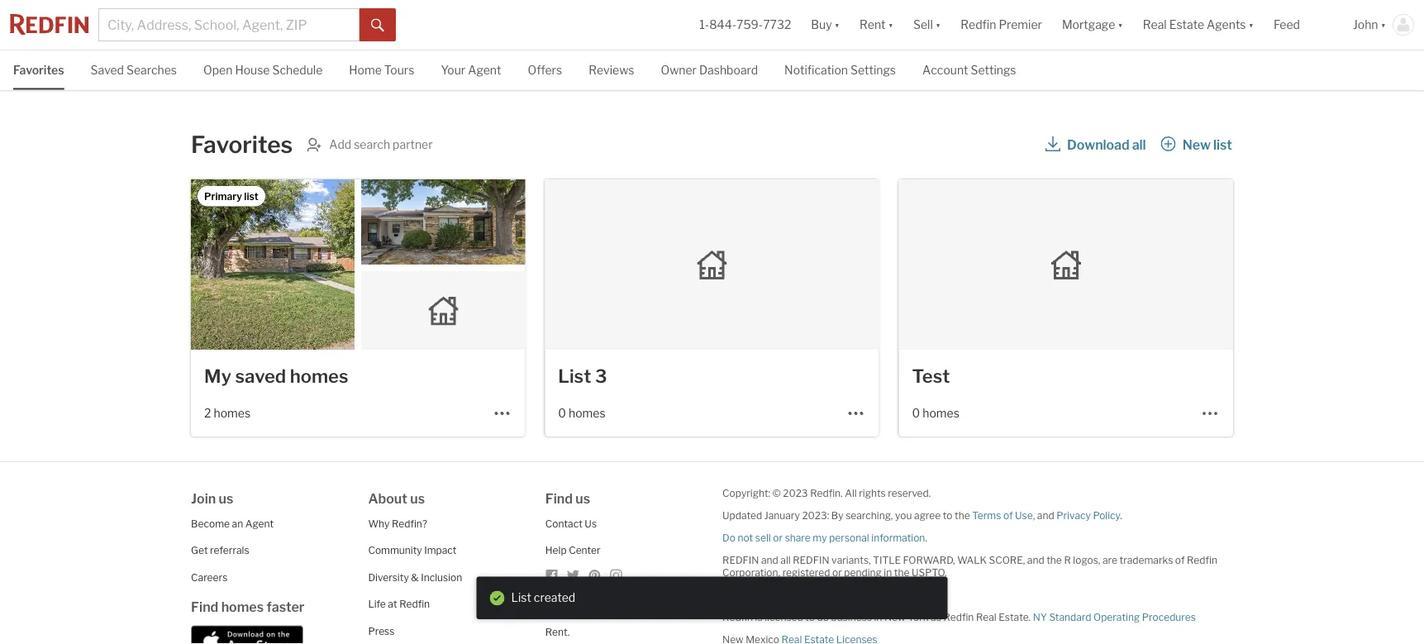 Task type: describe. For each thing, give the bounding box(es) containing it.
my saved homes
[[204, 365, 349, 387]]

offers link
[[528, 50, 562, 88]]

pending
[[845, 566, 882, 578]]

list 3
[[558, 365, 607, 387]]

submit search image
[[371, 19, 385, 32]]

1 vertical spatial in
[[874, 611, 883, 623]]

policy
[[1094, 509, 1121, 521]]

us for join us
[[219, 490, 234, 507]]

standard
[[1050, 611, 1092, 623]]

list for list 3
[[558, 365, 592, 387]]

why
[[368, 518, 390, 530]]

schedule
[[272, 63, 323, 77]]

find us
[[546, 490, 591, 507]]

buy ▾ button
[[811, 0, 840, 50]]

1 vertical spatial agent
[[245, 518, 274, 530]]

your
[[441, 63, 466, 77]]

registered
[[783, 566, 831, 578]]

0 horizontal spatial new
[[885, 611, 906, 623]]

sell
[[756, 532, 771, 544]]

january
[[765, 509, 800, 521]]

notification
[[785, 63, 848, 77]]

real estate agents ▾ button
[[1134, 0, 1264, 50]]

1-844-759-7732 link
[[700, 18, 792, 32]]

0 horizontal spatial or
[[773, 532, 783, 544]]

become an agent
[[191, 518, 274, 530]]

ny
[[1033, 611, 1048, 623]]

get referrals
[[191, 545, 249, 557]]

my
[[813, 532, 827, 544]]

open
[[203, 63, 233, 77]]

help center button
[[546, 545, 601, 557]]

estate.
[[999, 611, 1031, 623]]

privacy policy link
[[1057, 509, 1121, 521]]

share
[[785, 532, 811, 544]]

▾ for sell ▾
[[936, 18, 941, 32]]

redfin pinterest image
[[589, 569, 602, 582]]

find for find us
[[546, 490, 573, 507]]

buy
[[811, 18, 832, 32]]

feed
[[1274, 18, 1301, 32]]

▾ for rent ▾
[[889, 18, 894, 32]]

premier
[[999, 18, 1043, 32]]

0 vertical spatial .
[[1121, 509, 1123, 521]]

help center
[[546, 545, 601, 557]]

at
[[388, 598, 397, 610]]

and right ,
[[1038, 509, 1055, 521]]

sell ▾ button
[[914, 0, 941, 50]]

test
[[913, 365, 951, 387]]

get referrals button
[[191, 545, 249, 557]]

about
[[368, 490, 408, 507]]

,
[[1033, 509, 1036, 521]]

licensed
[[765, 611, 804, 623]]

reviews link
[[589, 50, 635, 88]]

1 vertical spatial real
[[977, 611, 997, 623]]

redfin instagram image
[[610, 569, 623, 582]]

terms
[[973, 509, 1002, 521]]

your agent
[[441, 63, 502, 77]]

trademarks
[[1120, 554, 1174, 566]]

life
[[368, 598, 386, 610]]

offers
[[528, 63, 562, 77]]

saved searches link
[[91, 50, 177, 88]]

us
[[585, 518, 597, 530]]

homes right saved
[[290, 365, 349, 387]]

are
[[1103, 554, 1118, 566]]

become an agent button
[[191, 518, 274, 530]]

2 horizontal spatial the
[[1047, 554, 1062, 566]]

terms of use link
[[973, 509, 1033, 521]]

settings for account settings
[[971, 63, 1017, 77]]

redfin left is
[[723, 611, 753, 623]]

find for find homes faster
[[191, 599, 219, 615]]

0 horizontal spatial to
[[806, 611, 815, 623]]

rent
[[860, 18, 886, 32]]

redfin right at
[[400, 598, 430, 610]]

redfin right the as
[[944, 611, 974, 623]]

do
[[723, 532, 736, 544]]

0 vertical spatial the
[[955, 509, 971, 521]]

about us
[[368, 490, 425, 507]]

buy ▾
[[811, 18, 840, 32]]

account settings
[[923, 63, 1017, 77]]

download all
[[1068, 136, 1147, 153]]

owner
[[661, 63, 697, 77]]

0 horizontal spatial the
[[895, 566, 910, 578]]

press
[[368, 625, 395, 637]]

notification settings
[[785, 63, 896, 77]]

mortgage ▾ button
[[1063, 0, 1124, 50]]

sell ▾
[[914, 18, 941, 32]]

john
[[1354, 18, 1379, 32]]

list for list created
[[511, 591, 532, 605]]

in inside redfin and all redfin variants, title forward, walk score, and the r logos, are trademarks of redfin corporation, registered or pending in the uspto.
[[884, 566, 892, 578]]

account settings link
[[923, 50, 1017, 88]]

7732
[[763, 18, 792, 32]]

why redfin? button
[[368, 518, 428, 530]]

diversity & inclusion button
[[368, 571, 462, 583]]

▾ for john ▾
[[1381, 18, 1387, 32]]

add search partner button
[[306, 136, 433, 153]]

notification settings link
[[785, 50, 896, 88]]

updated
[[723, 509, 763, 521]]

▾ for buy ▾
[[835, 18, 840, 32]]

open house schedule
[[203, 63, 323, 77]]

redfin facebook image
[[546, 569, 559, 582]]

do
[[817, 611, 829, 623]]

dashboard
[[700, 63, 758, 77]]

new list button
[[1161, 130, 1234, 160]]

844-
[[710, 18, 737, 32]]

list created section
[[477, 577, 948, 619]]

do not sell or share my personal information link
[[723, 532, 926, 544]]

redfin and all redfin variants, title forward, walk score, and the r logos, are trademarks of redfin corporation, registered or pending in the uspto.
[[723, 554, 1218, 578]]

join
[[191, 490, 216, 507]]

homes up download the redfin app on the apple app store image
[[221, 599, 264, 615]]

new inside 'button'
[[1183, 136, 1211, 153]]

home
[[349, 63, 382, 77]]

do not sell or share my personal information .
[[723, 532, 928, 544]]



Task type: vqa. For each thing, say whether or not it's contained in the screenshot.
'99 /100'
no



Task type: locate. For each thing, give the bounding box(es) containing it.
by
[[832, 509, 844, 521]]

become
[[191, 518, 230, 530]]

home tours
[[349, 63, 415, 77]]

1 vertical spatial the
[[1047, 554, 1062, 566]]

1 horizontal spatial redfin
[[793, 554, 830, 566]]

agent
[[468, 63, 502, 77], [245, 518, 274, 530]]

the
[[955, 509, 971, 521], [1047, 554, 1062, 566], [895, 566, 910, 578]]

and right score,
[[1028, 554, 1045, 566]]

homes for test
[[923, 406, 960, 420]]

0 vertical spatial or
[[773, 532, 783, 544]]

0 horizontal spatial 0
[[558, 406, 566, 420]]

0 vertical spatial favorites
[[13, 63, 64, 77]]

of right trademarks
[[1176, 554, 1185, 566]]

0 vertical spatial all
[[1133, 136, 1147, 153]]

2 redfin from the left
[[793, 554, 830, 566]]

0 horizontal spatial in
[[874, 611, 883, 623]]

0 vertical spatial list
[[1214, 136, 1233, 153]]

homes down list 3
[[569, 406, 606, 420]]

homes for list 3
[[569, 406, 606, 420]]

all up registered at the bottom right of page
[[781, 554, 791, 566]]

owner dashboard link
[[661, 50, 758, 88]]

settings for notification settings
[[851, 63, 896, 77]]

redfin twitter image
[[567, 569, 580, 582]]

&
[[411, 571, 419, 583]]

list left created on the left of page
[[511, 591, 532, 605]]

us up us
[[576, 490, 591, 507]]

▾ for mortgage ▾
[[1118, 18, 1124, 32]]

1 horizontal spatial all
[[1133, 136, 1147, 153]]

2 vertical spatial the
[[895, 566, 910, 578]]

primary
[[204, 190, 242, 202]]

copyright:
[[723, 487, 771, 499]]

variants,
[[832, 554, 871, 566]]

find up contact
[[546, 490, 573, 507]]

▾ right sell
[[936, 18, 941, 32]]

favorites left saved
[[13, 63, 64, 77]]

1 horizontal spatial .
[[1121, 509, 1123, 521]]

0 horizontal spatial list
[[244, 190, 259, 202]]

1 vertical spatial of
[[1176, 554, 1185, 566]]

estate
[[1170, 18, 1205, 32]]

of left use
[[1004, 509, 1013, 521]]

business
[[831, 611, 872, 623]]

▾ right 'agents'
[[1249, 18, 1254, 32]]

rent.
[[546, 626, 570, 638]]

settings
[[851, 63, 896, 77], [971, 63, 1017, 77]]

life at redfin button
[[368, 598, 430, 610]]

to left do
[[806, 611, 815, 623]]

0 vertical spatial in
[[884, 566, 892, 578]]

list created
[[511, 591, 576, 605]]

0 horizontal spatial real
[[977, 611, 997, 623]]

0 down list 3
[[558, 406, 566, 420]]

1 vertical spatial list
[[511, 591, 532, 605]]

settings down "redfin premier" button
[[971, 63, 1017, 77]]

real
[[1143, 18, 1167, 32], [977, 611, 997, 623]]

redfin inside redfin and all redfin variants, title forward, walk score, and the r logos, are trademarks of redfin corporation, registered or pending in the uspto.
[[1188, 554, 1218, 566]]

1 vertical spatial list
[[244, 190, 259, 202]]

account
[[923, 63, 969, 77]]

and up corporation,
[[762, 554, 779, 566]]

an
[[232, 518, 243, 530]]

▾ right buy
[[835, 18, 840, 32]]

us up redfin?
[[410, 490, 425, 507]]

all inside 'button'
[[1133, 136, 1147, 153]]

1 horizontal spatial us
[[410, 490, 425, 507]]

0 horizontal spatial all
[[781, 554, 791, 566]]

. right privacy
[[1121, 509, 1123, 521]]

us right join at the bottom
[[219, 490, 234, 507]]

1 horizontal spatial agent
[[468, 63, 502, 77]]

1 us from the left
[[219, 490, 234, 507]]

0 horizontal spatial list
[[511, 591, 532, 605]]

redfin premier
[[961, 18, 1043, 32]]

1 horizontal spatial list
[[1214, 136, 1233, 153]]

in right 'business'
[[874, 611, 883, 623]]

redfin right trademarks
[[1188, 554, 1218, 566]]

use
[[1016, 509, 1033, 521]]

or
[[773, 532, 783, 544], [833, 566, 842, 578]]

tours
[[384, 63, 415, 77]]

6 ▾ from the left
[[1381, 18, 1387, 32]]

1 vertical spatial find
[[191, 599, 219, 615]]

▾ right john
[[1381, 18, 1387, 32]]

1-844-759-7732
[[700, 18, 792, 32]]

▾ right mortgage
[[1118, 18, 1124, 32]]

1 horizontal spatial real
[[1143, 18, 1167, 32]]

us for about us
[[410, 490, 425, 507]]

1 settings from the left
[[851, 63, 896, 77]]

created
[[534, 591, 576, 605]]

all right download at the right
[[1133, 136, 1147, 153]]

1 horizontal spatial to
[[943, 509, 953, 521]]

saved
[[91, 63, 124, 77]]

settings down the rent
[[851, 63, 896, 77]]

redfin
[[723, 554, 759, 566], [793, 554, 830, 566]]

of inside redfin and all redfin variants, title forward, walk score, and the r logos, are trademarks of redfin corporation, registered or pending in the uspto.
[[1176, 554, 1185, 566]]

redfin inside "redfin premier" button
[[961, 18, 997, 32]]

homes down test
[[923, 406, 960, 420]]

0 horizontal spatial find
[[191, 599, 219, 615]]

community impact
[[368, 545, 457, 557]]

photo of 1923 abshire ln, dallas, tx 75228 image
[[362, 179, 525, 265]]

1 horizontal spatial 0 homes
[[913, 406, 960, 420]]

▾ inside dropdown button
[[1249, 18, 1254, 32]]

0 vertical spatial to
[[943, 509, 953, 521]]

life at redfin
[[368, 598, 430, 610]]

1 ▾ from the left
[[835, 18, 840, 32]]

referrals
[[210, 545, 249, 557]]

the left r
[[1047, 554, 1062, 566]]

1 vertical spatial .
[[926, 532, 928, 544]]

real inside dropdown button
[[1143, 18, 1167, 32]]

redfin premier button
[[951, 0, 1053, 50]]

in down title
[[884, 566, 892, 578]]

rights
[[859, 487, 886, 499]]

1 horizontal spatial new
[[1183, 136, 1211, 153]]

house
[[235, 63, 270, 77]]

photo of 2617 blanton st, dallas, tx 75227 image
[[191, 179, 355, 350]]

find
[[546, 490, 573, 507], [191, 599, 219, 615]]

feed button
[[1264, 0, 1344, 50]]

new
[[1183, 136, 1211, 153], [885, 611, 906, 623]]

City, Address, School, Agent, ZIP search field
[[98, 8, 360, 41]]

0 homes down test
[[913, 406, 960, 420]]

3 ▾ from the left
[[936, 18, 941, 32]]

0 homes for list 3
[[558, 406, 606, 420]]

1 horizontal spatial of
[[1176, 554, 1185, 566]]

2 settings from the left
[[971, 63, 1017, 77]]

5 ▾ from the left
[[1249, 18, 1254, 32]]

diversity
[[368, 571, 409, 583]]

partner
[[393, 137, 433, 151]]

3 us from the left
[[576, 490, 591, 507]]

subsidiaries
[[546, 599, 623, 615]]

saved searches
[[91, 63, 177, 77]]

0 for list 3
[[558, 406, 566, 420]]

0 down test
[[913, 406, 921, 420]]

1 vertical spatial new
[[885, 611, 906, 623]]

my
[[204, 365, 231, 387]]

us for find us
[[576, 490, 591, 507]]

0 for test
[[913, 406, 921, 420]]

▾ right the rent
[[889, 18, 894, 32]]

1 horizontal spatial 0
[[913, 406, 921, 420]]

1 vertical spatial to
[[806, 611, 815, 623]]

agent inside "your agent" link
[[468, 63, 502, 77]]

john ▾
[[1354, 18, 1387, 32]]

community impact button
[[368, 545, 457, 557]]

1 vertical spatial all
[[781, 554, 791, 566]]

2 0 homes from the left
[[913, 406, 960, 420]]

buy ▾ button
[[802, 0, 850, 50]]

1 redfin from the left
[[723, 554, 759, 566]]

redfin is licensed to do business in new york as redfin real estate. ny standard operating procedures
[[723, 611, 1196, 623]]

updated january 2023: by searching, you agree to the terms of use , and privacy policy .
[[723, 509, 1123, 521]]

homes right 2
[[214, 406, 251, 420]]

list left 3
[[558, 365, 592, 387]]

3
[[595, 365, 607, 387]]

1 horizontal spatial favorites
[[191, 131, 293, 159]]

walk
[[958, 554, 987, 566]]

or inside redfin and all redfin variants, title forward, walk score, and the r logos, are trademarks of redfin corporation, registered or pending in the uspto.
[[833, 566, 842, 578]]

0 horizontal spatial agent
[[245, 518, 274, 530]]

0 vertical spatial list
[[558, 365, 592, 387]]

add
[[329, 137, 352, 151]]

rent ▾ button
[[850, 0, 904, 50]]

0 horizontal spatial settings
[[851, 63, 896, 77]]

agree
[[915, 509, 941, 521]]

you
[[896, 509, 913, 521]]

2 ▾ from the left
[[889, 18, 894, 32]]

score,
[[989, 554, 1026, 566]]

1 horizontal spatial in
[[884, 566, 892, 578]]

forward,
[[903, 554, 956, 566]]

1 0 from the left
[[558, 406, 566, 420]]

of
[[1004, 509, 1013, 521], [1176, 554, 1185, 566]]

download all button
[[1045, 130, 1148, 160]]

0 horizontal spatial us
[[219, 490, 234, 507]]

owner dashboard
[[661, 63, 758, 77]]

0 vertical spatial new
[[1183, 136, 1211, 153]]

favorites up primary list
[[191, 131, 293, 159]]

redfin up corporation,
[[723, 554, 759, 566]]

1 horizontal spatial list
[[558, 365, 592, 387]]

york
[[908, 611, 929, 623]]

real left estate
[[1143, 18, 1167, 32]]

agent right an
[[245, 518, 274, 530]]

0 vertical spatial agent
[[468, 63, 502, 77]]

1 horizontal spatial or
[[833, 566, 842, 578]]

sell ▾ button
[[904, 0, 951, 50]]

favorites
[[13, 63, 64, 77], [191, 131, 293, 159]]

real left estate.
[[977, 611, 997, 623]]

homes for my saved homes
[[214, 406, 251, 420]]

find down careers
[[191, 599, 219, 615]]

0 horizontal spatial redfin
[[723, 554, 759, 566]]

agent right "your"
[[468, 63, 502, 77]]

0 vertical spatial of
[[1004, 509, 1013, 521]]

0 horizontal spatial of
[[1004, 509, 1013, 521]]

2
[[204, 406, 211, 420]]

redfin left premier at the right top of page
[[961, 18, 997, 32]]

reviews
[[589, 63, 635, 77]]

searching,
[[846, 509, 893, 521]]

1 0 homes from the left
[[558, 406, 606, 420]]

2 homes
[[204, 406, 251, 420]]

list for primary list
[[244, 190, 259, 202]]

redfin up registered at the bottom right of page
[[793, 554, 830, 566]]

4 ▾ from the left
[[1118, 18, 1124, 32]]

rent ▾ button
[[860, 0, 894, 50]]

0 vertical spatial find
[[546, 490, 573, 507]]

to right agree
[[943, 509, 953, 521]]

list for new list
[[1214, 136, 1233, 153]]

the down title
[[895, 566, 910, 578]]

list inside 'section'
[[511, 591, 532, 605]]

. down agree
[[926, 532, 928, 544]]

0 vertical spatial real
[[1143, 18, 1167, 32]]

1 horizontal spatial the
[[955, 509, 971, 521]]

1 vertical spatial or
[[833, 566, 842, 578]]

new list
[[1183, 136, 1233, 153]]

0 horizontal spatial favorites
[[13, 63, 64, 77]]

all inside redfin and all redfin variants, title forward, walk score, and the r logos, are trademarks of redfin corporation, registered or pending in the uspto.
[[781, 554, 791, 566]]

2 us from the left
[[410, 490, 425, 507]]

0 homes for test
[[913, 406, 960, 420]]

as
[[931, 611, 942, 623]]

1 vertical spatial favorites
[[191, 131, 293, 159]]

or right sell
[[773, 532, 783, 544]]

1 horizontal spatial settings
[[971, 63, 1017, 77]]

2 horizontal spatial us
[[576, 490, 591, 507]]

0 homes down list 3
[[558, 406, 606, 420]]

list inside 'button'
[[1214, 136, 1233, 153]]

1-
[[700, 18, 710, 32]]

1 horizontal spatial find
[[546, 490, 573, 507]]

download the redfin app on the apple app store image
[[191, 626, 304, 644]]

why redfin?
[[368, 518, 428, 530]]

the left terms
[[955, 509, 971, 521]]

or down variants,
[[833, 566, 842, 578]]

0 horizontal spatial .
[[926, 532, 928, 544]]

0 horizontal spatial 0 homes
[[558, 406, 606, 420]]

diversity & inclusion
[[368, 571, 462, 583]]

2 0 from the left
[[913, 406, 921, 420]]

inclusion
[[421, 571, 462, 583]]



